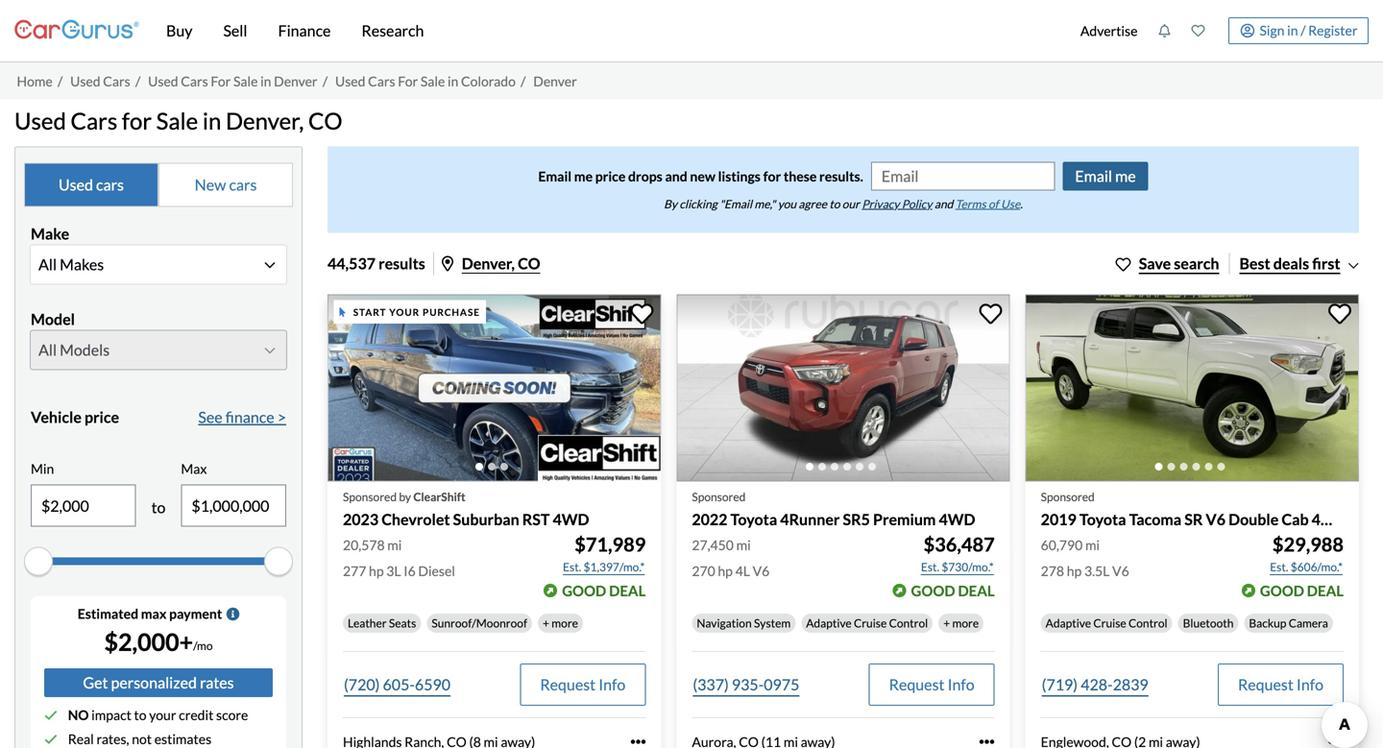 Task type: locate. For each thing, give the bounding box(es) containing it.
3 deal from the left
[[1307, 582, 1344, 599]]

est. inside $71,989 est. $1,397/mo.*
[[563, 560, 581, 574]]

2 ellipsis h image from the left
[[979, 734, 995, 748]]

0 horizontal spatial request info
[[540, 675, 626, 694]]

home link
[[17, 73, 53, 89]]

mi up 4l on the right bottom
[[736, 537, 751, 553]]

0 vertical spatial your
[[389, 306, 420, 318]]

toyota inside the sponsored 2022 toyota 4runner sr5 premium 4wd
[[730, 510, 777, 529]]

results.
[[819, 168, 863, 184]]

good up "backup camera" on the bottom right
[[1260, 582, 1304, 599]]

sponsored inside sponsored by clearshift 2023 chevrolet suburban rst 4wd
[[343, 490, 397, 504]]

1 adaptive cruise control from the left
[[806, 616, 928, 630]]

0 horizontal spatial good
[[562, 582, 606, 599]]

v6 right 3.5l
[[1112, 563, 1129, 579]]

next image image for $36,487
[[979, 373, 999, 404]]

used cars
[[59, 175, 124, 194]]

hp inside 20,578 mi 277 hp 3l i6 diesel
[[369, 563, 384, 579]]

sponsored inside sponsored 2019 toyota tacoma sr v6 double cab 4wd
[[1041, 490, 1095, 504]]

in down sell dropdown button
[[260, 73, 271, 89]]

request info for $36,487
[[889, 675, 975, 694]]

chevrolet
[[382, 510, 450, 529]]

denver right colorado
[[533, 73, 577, 89]]

1 vertical spatial co
[[518, 254, 540, 273]]

good down est. $730/mo.* button
[[911, 582, 955, 599]]

sign in / register menu item
[[1215, 17, 1369, 44]]

more for $36,487
[[952, 616, 979, 630]]

1 horizontal spatial sale
[[233, 73, 258, 89]]

cars inside the used cars button
[[96, 175, 124, 194]]

v6 right "sr"
[[1206, 510, 1226, 529]]

register
[[1308, 22, 1358, 38]]

cars down used cars link
[[71, 107, 117, 134]]

0 vertical spatial and
[[665, 168, 687, 184]]

2 horizontal spatial info
[[1297, 675, 1324, 694]]

1 sponsored from the left
[[343, 490, 397, 504]]

good deal for $36,487
[[911, 582, 995, 599]]

mi up 3l
[[387, 537, 402, 553]]

toyota
[[730, 510, 777, 529], [1079, 510, 1126, 529]]

1 horizontal spatial more
[[952, 616, 979, 630]]

control down est. $730/mo.* button
[[889, 616, 928, 630]]

i6
[[404, 563, 416, 579]]

1 horizontal spatial email
[[1075, 166, 1112, 185]]

and right "policy"
[[934, 197, 953, 211]]

0 horizontal spatial + more
[[543, 616, 578, 630]]

+ more
[[543, 616, 578, 630], [943, 616, 979, 630]]

deal for $71,989
[[609, 582, 646, 599]]

0 horizontal spatial more
[[552, 616, 578, 630]]

1 request info from the left
[[540, 675, 626, 694]]

estimates
[[154, 731, 211, 747]]

see finance >
[[198, 408, 286, 426]]

to left max text field
[[151, 498, 166, 517]]

1 horizontal spatial good
[[911, 582, 955, 599]]

1 request info button from the left
[[520, 664, 646, 706]]

0 horizontal spatial adaptive cruise control
[[806, 616, 928, 630]]

1 horizontal spatial est.
[[921, 560, 939, 574]]

control
[[889, 616, 928, 630], [1129, 616, 1168, 630]]

4wd up $36,487
[[939, 510, 975, 529]]

suburban
[[453, 510, 519, 529]]

good for $29,988
[[1260, 582, 1304, 599]]

price
[[595, 168, 626, 184], [84, 408, 119, 426]]

adaptive right 'system'
[[806, 616, 852, 630]]

est. down $29,988 at the bottom right
[[1270, 560, 1288, 574]]

cars down used cars for sale in denver, co in the top of the page
[[96, 175, 124, 194]]

denver, co
[[462, 254, 540, 273]]

adaptive
[[806, 616, 852, 630], [1046, 616, 1091, 630]]

1 4wd from the left
[[553, 510, 589, 529]]

used cars for sale in colorado link
[[335, 73, 516, 89]]

to
[[829, 197, 840, 211], [151, 498, 166, 517], [134, 707, 147, 723]]

buy button
[[151, 0, 208, 61]]

v6 inside "27,450 mi 270 hp 4l v6"
[[753, 563, 770, 579]]

good deal down est. $730/mo.* button
[[911, 582, 995, 599]]

3l
[[386, 563, 401, 579]]

0 vertical spatial co
[[308, 107, 342, 134]]

est. inside $36,487 est. $730/mo.*
[[921, 560, 939, 574]]

mi up 3.5l
[[1085, 537, 1100, 553]]

toyota inside sponsored 2019 toyota tacoma sr v6 double cab 4wd
[[1079, 510, 1126, 529]]

60,790 mi 278 hp 3.5l v6
[[1041, 537, 1129, 579]]

leather
[[348, 616, 387, 630]]

1 horizontal spatial previous image image
[[688, 373, 707, 404]]

1 adaptive from the left
[[806, 616, 852, 630]]

+ right the sunroof/moonroof
[[543, 616, 549, 630]]

0 vertical spatial to
[[829, 197, 840, 211]]

purchase
[[423, 306, 480, 318]]

max
[[141, 606, 167, 622]]

/ left the 'register' on the top of the page
[[1301, 22, 1306, 38]]

1 denver from the left
[[274, 73, 318, 89]]

3 request from the left
[[1238, 675, 1294, 694]]

request info button
[[520, 664, 646, 706], [869, 664, 995, 706], [1218, 664, 1344, 706]]

adaptive cruise control right 'system'
[[806, 616, 928, 630]]

me for email me price drops and new listings for these results.
[[574, 168, 593, 184]]

sale down used cars for sale in denver link
[[156, 107, 198, 134]]

used up used cars for sale in denver, co in the top of the page
[[148, 73, 178, 89]]

v6 for $29,988
[[1112, 563, 1129, 579]]

3 mi from the left
[[1085, 537, 1100, 553]]

cars up used cars for sale in denver, co in the top of the page
[[181, 73, 208, 89]]

to up real rates, not estimates
[[134, 707, 147, 723]]

est. left $1,397/mo.*
[[563, 560, 581, 574]]

2 for from the left
[[398, 73, 418, 89]]

1 horizontal spatial 4wd
[[939, 510, 975, 529]]

0 horizontal spatial request
[[540, 675, 596, 694]]

44,537 results
[[328, 254, 425, 273]]

1 control from the left
[[889, 616, 928, 630]]

2 4wd from the left
[[939, 510, 975, 529]]

denver, down used cars for sale in denver link
[[226, 107, 304, 134]]

0 horizontal spatial to
[[134, 707, 147, 723]]

for down sell dropdown button
[[211, 73, 231, 89]]

2 previous image image from the left
[[688, 373, 707, 404]]

payment
[[169, 606, 222, 622]]

0975
[[764, 675, 799, 694]]

0 horizontal spatial v6
[[753, 563, 770, 579]]

20,578 mi 277 hp 3l i6 diesel
[[343, 537, 455, 579]]

2 horizontal spatial next image image
[[1328, 373, 1348, 404]]

good deal for $29,988
[[1260, 582, 1344, 599]]

mi inside 60,790 mi 278 hp 3.5l v6
[[1085, 537, 1100, 553]]

2 info from the left
[[948, 675, 975, 694]]

1 info from the left
[[599, 675, 626, 694]]

0 horizontal spatial cruise
[[854, 616, 887, 630]]

1 vertical spatial price
[[84, 408, 119, 426]]

used right home link
[[70, 73, 100, 89]]

3 info from the left
[[1297, 675, 1324, 694]]

0 horizontal spatial ellipsis h image
[[630, 734, 646, 748]]

1 next image image from the left
[[630, 373, 650, 404]]

1 horizontal spatial co
[[518, 254, 540, 273]]

$2,000+
[[104, 628, 193, 657]]

for
[[211, 73, 231, 89], [398, 73, 418, 89]]

denver down finance popup button
[[274, 73, 318, 89]]

>
[[277, 408, 286, 426]]

1 vertical spatial for
[[763, 168, 781, 184]]

2 sponsored from the left
[[692, 490, 746, 504]]

new
[[195, 175, 226, 194]]

2 request from the left
[[889, 675, 945, 694]]

2 est. from the left
[[921, 560, 939, 574]]

score
[[216, 707, 248, 723]]

co right map marker alt image
[[518, 254, 540, 273]]

1 + from the left
[[543, 616, 549, 630]]

2 good deal from the left
[[911, 582, 995, 599]]

1 horizontal spatial control
[[1129, 616, 1168, 630]]

1 deal from the left
[[609, 582, 646, 599]]

3 4wd from the left
[[1312, 510, 1348, 529]]

sale left colorado
[[421, 73, 445, 89]]

2023
[[343, 510, 379, 529]]

deal down $730/mo.*
[[958, 582, 995, 599]]

0 horizontal spatial sponsored
[[343, 490, 397, 504]]

est. down $36,487
[[921, 560, 939, 574]]

make
[[31, 224, 69, 243]]

sponsored up 2023
[[343, 490, 397, 504]]

0 horizontal spatial next image image
[[630, 373, 650, 404]]

2 horizontal spatial hp
[[1067, 563, 1082, 579]]

0 horizontal spatial hp
[[369, 563, 384, 579]]

1 horizontal spatial request info button
[[869, 664, 995, 706]]

next image image for $71,989
[[630, 373, 650, 404]]

2 horizontal spatial previous image image
[[1037, 373, 1056, 404]]

clicking
[[679, 197, 717, 211]]

1 good from the left
[[562, 582, 606, 599]]

check image
[[44, 733, 58, 746]]

0 horizontal spatial control
[[889, 616, 928, 630]]

2 horizontal spatial sponsored
[[1041, 490, 1095, 504]]

in
[[1287, 22, 1298, 38], [260, 73, 271, 89], [448, 73, 458, 89], [203, 107, 221, 134]]

270
[[692, 563, 715, 579]]

0 horizontal spatial denver
[[274, 73, 318, 89]]

more down est. $1,397/mo.* button
[[552, 616, 578, 630]]

2 horizontal spatial sale
[[421, 73, 445, 89]]

2 horizontal spatial request info
[[1238, 675, 1324, 694]]

2 cruise from the left
[[1093, 616, 1126, 630]]

2 horizontal spatial 4wd
[[1312, 510, 1348, 529]]

sponsored 2022 toyota 4runner sr5 premium 4wd
[[692, 490, 975, 529]]

0 horizontal spatial previous image image
[[339, 373, 358, 404]]

2 horizontal spatial deal
[[1307, 582, 1344, 599]]

for left these
[[763, 168, 781, 184]]

3 request info button from the left
[[1218, 664, 1344, 706]]

27,450 mi 270 hp 4l v6
[[692, 537, 770, 579]]

good down est. $1,397/mo.* button
[[562, 582, 606, 599]]

est. for $71,989
[[563, 560, 581, 574]]

2 horizontal spatial est.
[[1270, 560, 1288, 574]]

privacy
[[862, 197, 900, 211]]

2 hp from the left
[[718, 563, 733, 579]]

1 horizontal spatial sponsored
[[692, 490, 746, 504]]

mi inside "27,450 mi 270 hp 4l v6"
[[736, 537, 751, 553]]

2 deal from the left
[[958, 582, 995, 599]]

credit
[[179, 707, 214, 723]]

/ down finance popup button
[[323, 73, 328, 89]]

1 request from the left
[[540, 675, 596, 694]]

1 toyota from the left
[[730, 510, 777, 529]]

research button
[[346, 0, 439, 61]]

double
[[1229, 510, 1279, 529]]

email inside button
[[1075, 166, 1112, 185]]

2 good from the left
[[911, 582, 955, 599]]

1 vertical spatial your
[[149, 707, 176, 723]]

0 vertical spatial denver,
[[226, 107, 304, 134]]

next image image for $29,988
[[1328, 373, 1348, 404]]

info circle image
[[226, 607, 239, 621]]

check image
[[44, 709, 58, 722]]

0 horizontal spatial est.
[[563, 560, 581, 574]]

1 horizontal spatial and
[[934, 197, 953, 211]]

$1,397/mo.*
[[584, 560, 645, 574]]

(719)
[[1042, 675, 1078, 694]]

model
[[31, 310, 75, 328]]

est. inside "$29,988 est. $606/mo.*"
[[1270, 560, 1288, 574]]

1 hp from the left
[[369, 563, 384, 579]]

1 horizontal spatial adaptive cruise control
[[1046, 616, 1168, 630]]

bluetooth
[[1183, 616, 1234, 630]]

Max text field
[[182, 486, 285, 526]]

+ more down est. $1,397/mo.* button
[[543, 616, 578, 630]]

v6 right 4l on the right bottom
[[753, 563, 770, 579]]

mi inside 20,578 mi 277 hp 3l i6 diesel
[[387, 537, 402, 553]]

1 mi from the left
[[387, 537, 402, 553]]

1 horizontal spatial for
[[398, 73, 418, 89]]

1 horizontal spatial denver,
[[462, 254, 515, 273]]

deal down $1,397/mo.*
[[609, 582, 646, 599]]

2 horizontal spatial request info button
[[1218, 664, 1344, 706]]

denver, co button
[[442, 254, 540, 273]]

used up 'make'
[[59, 175, 93, 194]]

ellipsis h image
[[1328, 734, 1344, 748]]

0 horizontal spatial adaptive
[[806, 616, 852, 630]]

2 horizontal spatial good
[[1260, 582, 1304, 599]]

1 horizontal spatial cars
[[229, 175, 257, 194]]

4wd right rst
[[553, 510, 589, 529]]

menu
[[1070, 4, 1369, 58]]

3 est. from the left
[[1270, 560, 1288, 574]]

v6 inside 60,790 mi 278 hp 3.5l v6
[[1112, 563, 1129, 579]]

0 horizontal spatial mi
[[387, 537, 402, 553]]

1 horizontal spatial + more
[[943, 616, 979, 630]]

2 mi from the left
[[736, 537, 751, 553]]

2 horizontal spatial to
[[829, 197, 840, 211]]

44,537
[[328, 254, 376, 273]]

used down research popup button
[[335, 73, 365, 89]]

request info button for $29,988
[[1218, 664, 1344, 706]]

mi for $71,989
[[387, 537, 402, 553]]

more for $71,989
[[552, 616, 578, 630]]

email for email me price drops and new listings for these results.
[[538, 168, 572, 184]]

1 horizontal spatial ellipsis h image
[[979, 734, 995, 748]]

1 horizontal spatial your
[[389, 306, 420, 318]]

toyota right 2022
[[730, 510, 777, 529]]

in left colorado
[[448, 73, 458, 89]]

me inside email me button
[[1115, 166, 1136, 185]]

1 vertical spatial and
[[934, 197, 953, 211]]

1 good deal from the left
[[562, 582, 646, 599]]

est. $1,397/mo.* button
[[562, 557, 646, 577]]

0 horizontal spatial deal
[[609, 582, 646, 599]]

1 horizontal spatial hp
[[718, 563, 733, 579]]

4wd inside sponsored by clearshift 2023 chevrolet suburban rst 4wd
[[553, 510, 589, 529]]

2 request info from the left
[[889, 675, 975, 694]]

menu containing sign in / register
[[1070, 4, 1369, 58]]

/ inside menu item
[[1301, 22, 1306, 38]]

used
[[70, 73, 100, 89], [148, 73, 178, 89], [335, 73, 365, 89], [14, 107, 66, 134], [59, 175, 93, 194]]

3 previous image image from the left
[[1037, 373, 1056, 404]]

2 vertical spatial to
[[134, 707, 147, 723]]

0 horizontal spatial your
[[149, 707, 176, 723]]

2 + more from the left
[[943, 616, 979, 630]]

1 vertical spatial to
[[151, 498, 166, 517]]

info for $36,487
[[948, 675, 975, 694]]

map marker alt image
[[442, 256, 453, 271]]

request info for $71,989
[[540, 675, 626, 694]]

no impact to your credit score
[[68, 707, 248, 723]]

0 horizontal spatial co
[[308, 107, 342, 134]]

1 horizontal spatial adaptive
[[1046, 616, 1091, 630]]

good deal down est. $606/mo.* button
[[1260, 582, 1344, 599]]

price left "drops"
[[595, 168, 626, 184]]

3 next image image from the left
[[1328, 373, 1348, 404]]

(719) 428-2839 button
[[1041, 664, 1149, 706]]

ellipsis h image
[[630, 734, 646, 748], [979, 734, 995, 748]]

1 horizontal spatial v6
[[1112, 563, 1129, 579]]

1 horizontal spatial for
[[763, 168, 781, 184]]

info
[[599, 675, 626, 694], [948, 675, 975, 694], [1297, 675, 1324, 694]]

request for $71,989
[[540, 675, 596, 694]]

0 horizontal spatial 4wd
[[553, 510, 589, 529]]

2 horizontal spatial mi
[[1085, 537, 1100, 553]]

cars down cargurus logo homepage link
[[103, 73, 130, 89]]

hp right 278 on the right
[[1067, 563, 1082, 579]]

sponsored inside the sponsored 2022 toyota 4runner sr5 premium 4wd
[[692, 490, 746, 504]]

1 horizontal spatial good deal
[[911, 582, 995, 599]]

0 horizontal spatial price
[[84, 408, 119, 426]]

0 horizontal spatial +
[[543, 616, 549, 630]]

1 + more from the left
[[543, 616, 578, 630]]

use
[[1001, 197, 1020, 211]]

1 est. from the left
[[563, 560, 581, 574]]

toyota up 60,790 mi 278 hp 3.5l v6
[[1079, 510, 1126, 529]]

me for email me
[[1115, 166, 1136, 185]]

$36,487 est. $730/mo.*
[[921, 533, 995, 574]]

935-
[[732, 675, 764, 694]]

(720) 605-6590 button
[[343, 664, 451, 706]]

good deal down est. $1,397/mo.* button
[[562, 582, 646, 599]]

$71,989 est. $1,397/mo.*
[[563, 533, 646, 574]]

cab
[[1282, 510, 1309, 529]]

0 horizontal spatial toyota
[[730, 510, 777, 529]]

hp for $71,989
[[369, 563, 384, 579]]

hp inside 60,790 mi 278 hp 3.5l v6
[[1067, 563, 1082, 579]]

(337) 935-0975
[[693, 675, 799, 694]]

2 more from the left
[[952, 616, 979, 630]]

denver, right map marker alt image
[[462, 254, 515, 273]]

in inside menu item
[[1287, 22, 1298, 38]]

2 control from the left
[[1129, 616, 1168, 630]]

backup
[[1249, 616, 1286, 630]]

hp inside "27,450 mi 270 hp 4l v6"
[[718, 563, 733, 579]]

for down used cars link
[[122, 107, 152, 134]]

3 good deal from the left
[[1260, 582, 1344, 599]]

2 next image image from the left
[[979, 373, 999, 404]]

cars inside new cars button
[[229, 175, 257, 194]]

1 horizontal spatial cruise
[[1093, 616, 1126, 630]]

price right the vehicle
[[84, 408, 119, 426]]

and
[[665, 168, 687, 184], [934, 197, 953, 211]]

1 horizontal spatial request
[[889, 675, 945, 694]]

0 horizontal spatial request info button
[[520, 664, 646, 706]]

1 horizontal spatial me
[[1115, 166, 1136, 185]]

2 adaptive cruise control from the left
[[1046, 616, 1168, 630]]

hp left 3l
[[369, 563, 384, 579]]

you
[[778, 197, 796, 211]]

1 ellipsis h image from the left
[[630, 734, 646, 748]]

2 + from the left
[[943, 616, 950, 630]]

0 vertical spatial for
[[122, 107, 152, 134]]

deal down $606/mo.*
[[1307, 582, 1344, 599]]

3 sponsored from the left
[[1041, 490, 1095, 504]]

your up estimates
[[149, 707, 176, 723]]

of
[[988, 197, 999, 211]]

and left new on the top of page
[[665, 168, 687, 184]]

4wd up $29,988 at the bottom right
[[1312, 510, 1348, 529]]

search
[[1174, 254, 1219, 273]]

adaptive down 278 on the right
[[1046, 616, 1091, 630]]

co down "home / used cars / used cars for sale in denver / used cars for sale in colorado / denver"
[[308, 107, 342, 134]]

sponsored up '2019'
[[1041, 490, 1095, 504]]

2 request info button from the left
[[869, 664, 995, 706]]

in right sign on the right top of the page
[[1287, 22, 1298, 38]]

+ down est. $730/mo.* button
[[943, 616, 950, 630]]

hp left 4l on the right bottom
[[718, 563, 733, 579]]

hp
[[369, 563, 384, 579], [718, 563, 733, 579], [1067, 563, 1082, 579]]

1 horizontal spatial toyota
[[1079, 510, 1126, 529]]

0 vertical spatial price
[[595, 168, 626, 184]]

$29,988
[[1273, 533, 1344, 556]]

for down research popup button
[[398, 73, 418, 89]]

adaptive cruise control down 3.5l
[[1046, 616, 1168, 630]]

1 more from the left
[[552, 616, 578, 630]]

white 2022 toyota 4runner sr5 premium 4wd suv / crossover four-wheel drive 5-speed automatic image
[[677, 294, 1010, 482]]

to left our
[[829, 197, 840, 211]]

mouse pointer image
[[339, 307, 345, 317]]

sponsored up 2022
[[692, 490, 746, 504]]

4runner
[[780, 510, 840, 529]]

1 horizontal spatial request info
[[889, 675, 975, 694]]

1 horizontal spatial +
[[943, 616, 950, 630]]

next image image
[[630, 373, 650, 404], [979, 373, 999, 404], [1328, 373, 1348, 404]]

previous image image
[[339, 373, 358, 404], [688, 373, 707, 404], [1037, 373, 1056, 404]]

navigation system
[[697, 616, 791, 630]]

2 cars from the left
[[229, 175, 257, 194]]

(719) 428-2839
[[1042, 675, 1148, 694]]

1 horizontal spatial mi
[[736, 537, 751, 553]]

3 hp from the left
[[1067, 563, 1082, 579]]

0 horizontal spatial for
[[122, 107, 152, 134]]

2 horizontal spatial v6
[[1206, 510, 1226, 529]]

3 request info from the left
[[1238, 675, 1324, 694]]

27,450
[[692, 537, 734, 553]]

1 horizontal spatial deal
[[958, 582, 995, 599]]

0 horizontal spatial good deal
[[562, 582, 646, 599]]

$29,988 est. $606/mo.*
[[1270, 533, 1344, 574]]

0 horizontal spatial email
[[538, 168, 572, 184]]

1 horizontal spatial denver
[[533, 73, 577, 89]]

ellipsis h image for $36,487
[[979, 734, 995, 748]]

/ right home link
[[58, 73, 63, 89]]

your right start
[[389, 306, 420, 318]]

1 horizontal spatial info
[[948, 675, 975, 694]]

adaptive cruise control
[[806, 616, 928, 630], [1046, 616, 1168, 630]]

new cars button
[[158, 163, 293, 207]]

sign in / register
[[1260, 22, 1358, 38]]

/ right used cars link
[[135, 73, 140, 89]]

clearshift image
[[538, 435, 661, 482]]

0 horizontal spatial info
[[599, 675, 626, 694]]

email for email me
[[1075, 166, 1112, 185]]

more down $730/mo.*
[[952, 616, 979, 630]]

cars
[[103, 73, 130, 89], [181, 73, 208, 89], [368, 73, 395, 89], [71, 107, 117, 134]]

denver,
[[226, 107, 304, 134], [462, 254, 515, 273]]

+ more down est. $730/mo.* button
[[943, 616, 979, 630]]

1 cars from the left
[[96, 175, 124, 194]]

control left bluetooth
[[1129, 616, 1168, 630]]

agree
[[799, 197, 827, 211]]

menu bar containing buy
[[139, 0, 1070, 61]]

$606/mo.*
[[1291, 560, 1343, 574]]

sale down sell dropdown button
[[233, 73, 258, 89]]

0 horizontal spatial me
[[574, 168, 593, 184]]

3 good from the left
[[1260, 582, 1304, 599]]

buy
[[166, 21, 193, 40]]

2 toyota from the left
[[1079, 510, 1126, 529]]

sunroof/moonroof
[[432, 616, 527, 630]]

mi for $36,487
[[736, 537, 751, 553]]

2 horizontal spatial good deal
[[1260, 582, 1344, 599]]

menu bar
[[139, 0, 1070, 61]]

1 previous image image from the left
[[339, 373, 358, 404]]

cars right new
[[229, 175, 257, 194]]



Task type: vqa. For each thing, say whether or not it's contained in the screenshot.
hp for $36,487
yes



Task type: describe. For each thing, give the bounding box(es) containing it.
4wd inside sponsored 2019 toyota tacoma sr v6 double cab 4wd
[[1312, 510, 1348, 529]]

by
[[399, 490, 411, 504]]

2 adaptive from the left
[[1046, 616, 1091, 630]]

policy
[[902, 197, 932, 211]]

max
[[181, 460, 207, 477]]

cars for used cars
[[96, 175, 124, 194]]

advertise link
[[1070, 4, 1148, 58]]

used cars button
[[24, 163, 158, 207]]

sponsored for $71,989
[[343, 490, 397, 504]]

good for $36,487
[[911, 582, 955, 599]]

our
[[842, 197, 860, 211]]

previous image image for $71,989
[[339, 373, 358, 404]]

request info button for $36,487
[[869, 664, 995, 706]]

real
[[68, 731, 94, 747]]

v6 for $36,487
[[753, 563, 770, 579]]

backup camera
[[1249, 616, 1328, 630]]

used down home
[[14, 107, 66, 134]]

428-
[[1081, 675, 1113, 694]]

used inside the used cars button
[[59, 175, 93, 194]]

open notifications image
[[1158, 24, 1171, 37]]

finance
[[278, 21, 331, 40]]

$2,000+ /mo
[[104, 628, 213, 657]]

cars down research popup button
[[368, 73, 395, 89]]

cargurus logo homepage link image
[[14, 3, 139, 58]]

$71,989
[[575, 533, 646, 556]]

sell
[[223, 21, 247, 40]]

listings
[[718, 168, 761, 184]]

+ more for $36,487
[[943, 616, 979, 630]]

sr
[[1184, 510, 1203, 529]]

rates
[[200, 673, 234, 692]]

1 horizontal spatial price
[[595, 168, 626, 184]]

min
[[31, 460, 54, 477]]

research
[[362, 21, 424, 40]]

start your purchase
[[353, 306, 480, 318]]

0 horizontal spatial sale
[[156, 107, 198, 134]]

(720)
[[344, 675, 380, 694]]

cars for new cars
[[229, 175, 257, 194]]

results
[[379, 254, 425, 273]]

est. for $36,487
[[921, 560, 939, 574]]

tacoma
[[1129, 510, 1182, 529]]

2 denver from the left
[[533, 73, 577, 89]]

email me button
[[1063, 162, 1148, 190]]

(720) 605-6590
[[344, 675, 451, 694]]

1 for from the left
[[211, 73, 231, 89]]

good for $71,989
[[562, 582, 606, 599]]

used cars for sale in denver link
[[148, 73, 318, 89]]

277
[[343, 563, 366, 579]]

605-
[[383, 675, 415, 694]]

these
[[784, 168, 817, 184]]

hp for $29,988
[[1067, 563, 1082, 579]]

2839
[[1113, 675, 1148, 694]]

camera
[[1289, 616, 1328, 630]]

3.5l
[[1084, 563, 1110, 579]]

email me
[[1075, 166, 1136, 185]]

deal for $36,487
[[958, 582, 995, 599]]

see finance > link
[[198, 406, 286, 429]]

+ for $71,989
[[543, 616, 549, 630]]

sr5
[[843, 510, 870, 529]]

1 vertical spatial denver,
[[462, 254, 515, 273]]

saved cars image
[[1191, 24, 1205, 37]]

Min text field
[[32, 486, 135, 526]]

(337)
[[693, 675, 729, 694]]

me,"
[[754, 197, 776, 211]]

request for $29,988
[[1238, 675, 1294, 694]]

no
[[68, 707, 89, 723]]

Email email field
[[872, 163, 1054, 189]]

0 horizontal spatial denver,
[[226, 107, 304, 134]]

premium
[[873, 510, 936, 529]]

used cars link
[[70, 73, 130, 89]]

info for $29,988
[[1297, 675, 1324, 694]]

finance
[[225, 408, 274, 426]]

save search button
[[1116, 252, 1219, 275]]

278
[[1041, 563, 1064, 579]]

diesel
[[418, 563, 455, 579]]

v6 inside sponsored 2019 toyota tacoma sr v6 double cab 4wd
[[1206, 510, 1226, 529]]

est. for $29,988
[[1270, 560, 1288, 574]]

in down used cars for sale in denver link
[[203, 107, 221, 134]]

rst
[[522, 510, 550, 529]]

user icon image
[[1240, 24, 1255, 38]]

request for $36,487
[[889, 675, 945, 694]]

previous image image for $36,487
[[688, 373, 707, 404]]

4l
[[735, 563, 750, 579]]

info for $71,989
[[599, 675, 626, 694]]

vehicle price
[[31, 408, 119, 426]]

good deal for $71,989
[[562, 582, 646, 599]]

60,790
[[1041, 537, 1083, 553]]

white 2019 toyota tacoma sr v6 double cab 4wd pickup truck four-wheel drive automatic image
[[1025, 294, 1359, 482]]

/mo
[[193, 639, 213, 653]]

previous image image for $29,988
[[1037, 373, 1056, 404]]

20,578
[[343, 537, 385, 553]]

sponsored for $36,487
[[692, 490, 746, 504]]

save search
[[1139, 254, 1219, 273]]

/ right colorado
[[521, 73, 526, 89]]

4wd inside the sponsored 2022 toyota 4runner sr5 premium 4wd
[[939, 510, 975, 529]]

0 horizontal spatial and
[[665, 168, 687, 184]]

+ for $36,487
[[943, 616, 950, 630]]

est. $730/mo.* button
[[920, 557, 995, 577]]

request info for $29,988
[[1238, 675, 1324, 694]]

system
[[754, 616, 791, 630]]

sign
[[1260, 22, 1285, 38]]

colorado
[[461, 73, 516, 89]]

vehicle
[[31, 408, 82, 426]]

deal for $29,988
[[1307, 582, 1344, 599]]

terms
[[955, 197, 986, 211]]

advertise
[[1080, 23, 1138, 39]]

+ more for $71,989
[[543, 616, 578, 630]]

sell button
[[208, 0, 263, 61]]

1 cruise from the left
[[854, 616, 887, 630]]

sponsored for $29,988
[[1041, 490, 1095, 504]]

request info button for $71,989
[[520, 664, 646, 706]]

$730/mo.*
[[942, 560, 994, 574]]

mi for $29,988
[[1085, 537, 1100, 553]]

hp for $36,487
[[718, 563, 733, 579]]

ellipsis h image for $71,989
[[630, 734, 646, 748]]

home / used cars / used cars for sale in denver / used cars for sale in colorado / denver
[[17, 73, 577, 89]]

real rates, not estimates
[[68, 731, 211, 747]]

toyota for $29,988
[[1079, 510, 1126, 529]]

2022
[[692, 510, 728, 529]]

impact
[[91, 707, 131, 723]]

gray 2023 chevrolet suburban rst 4wd suv / crossover four-wheel drive automatic image
[[328, 294, 661, 482]]

toyota for $36,487
[[730, 510, 777, 529]]

by clicking "email me," you agree to our privacy policy and terms of use .
[[664, 197, 1023, 211]]

get personalized rates button
[[44, 669, 273, 697]]

$36,487
[[924, 533, 995, 556]]

navigation
[[697, 616, 752, 630]]

cargurus logo homepage link link
[[14, 3, 139, 58]]



